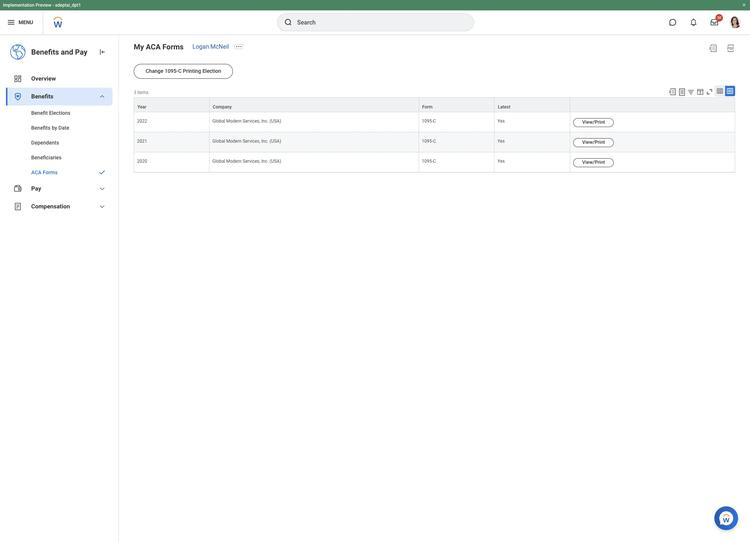 Task type: describe. For each thing, give the bounding box(es) containing it.
1095- for 2020
[[422, 159, 434, 164]]

modern for 2022
[[226, 119, 242, 124]]

view printable version (pdf) image
[[727, 44, 736, 53]]

view/print for 2022
[[583, 119, 606, 125]]

benefits by date
[[31, 125, 69, 131]]

preview
[[36, 3, 51, 8]]

aca forms
[[31, 170, 58, 176]]

my aca forms
[[134, 42, 184, 51]]

global modern services, inc. (usa) for 2020
[[213, 159, 281, 164]]

1095- for 2021
[[422, 139, 434, 144]]

global for 2021
[[213, 139, 225, 144]]

global for 2022
[[213, 119, 225, 124]]

document alt image
[[13, 202, 22, 211]]

export to excel image for view printable version (pdf) image
[[709, 44, 718, 53]]

1 view/print row from the top
[[134, 112, 736, 132]]

implementation
[[3, 3, 34, 8]]

1095-c for 2022
[[422, 119, 436, 124]]

form button
[[419, 98, 495, 112]]

fullscreen image
[[706, 88, 714, 96]]

justify image
[[7, 18, 16, 27]]

benefit elections link
[[6, 106, 113, 120]]

notifications large image
[[691, 19, 698, 26]]

c for 2020
[[434, 159, 436, 164]]

global modern services, inc. (usa) for 2021
[[213, 139, 281, 144]]

yes for 2021
[[498, 139, 505, 144]]

logan
[[193, 43, 209, 50]]

implementation preview -   adeptai_dpt1
[[3, 3, 81, 8]]

c for 2022
[[434, 119, 436, 124]]

adeptai_dpt1
[[55, 3, 81, 8]]

1095- for 2022
[[422, 119, 434, 124]]

change
[[146, 68, 164, 74]]

c for 2021
[[434, 139, 436, 144]]

pay inside pay dropdown button
[[31, 185, 41, 192]]

-
[[52, 3, 54, 8]]

modern for 2021
[[226, 139, 242, 144]]

overview link
[[6, 70, 113, 88]]

aca inside benefits element
[[31, 170, 42, 176]]

expand table image
[[727, 87, 735, 95]]

printing
[[183, 68, 201, 74]]

1095- inside button
[[165, 68, 178, 74]]

2 view/print button from the top
[[574, 138, 615, 147]]

menu banner
[[0, 0, 751, 34]]

compensation
[[31, 203, 70, 210]]

menu button
[[0, 10, 43, 34]]

1095-c for 2021
[[422, 139, 436, 144]]

view/print button for 2022
[[574, 118, 615, 127]]

2 view/print row from the top
[[134, 132, 736, 153]]

global modern services, inc. (usa) for 2022
[[213, 119, 281, 124]]

close environment banner image
[[743, 3, 747, 7]]

services, for 2020
[[243, 159, 261, 164]]

1095-c for 2020
[[422, 159, 436, 164]]

dependents link
[[6, 135, 113, 150]]

3 items
[[134, 90, 149, 95]]

yes for 2022
[[498, 119, 505, 124]]

profile logan mcneil image
[[730, 16, 742, 30]]

0 vertical spatial forms
[[163, 42, 184, 51]]

modern for 2020
[[226, 159, 242, 164]]

benefits image
[[13, 92, 22, 101]]

search image
[[284, 18, 293, 27]]

benefits for benefits
[[31, 93, 53, 100]]



Task type: vqa. For each thing, say whether or not it's contained in the screenshot.
Export to Worksheets icon
yes



Task type: locate. For each thing, give the bounding box(es) containing it.
2 benefits from the top
[[31, 93, 53, 100]]

export to excel image left view printable version (pdf) image
[[709, 44, 718, 53]]

0 vertical spatial global modern services, inc. (usa)
[[213, 119, 281, 124]]

row containing year
[[134, 97, 736, 112]]

1 vertical spatial view/print
[[583, 140, 606, 145]]

modern
[[226, 119, 242, 124], [226, 139, 242, 144], [226, 159, 242, 164]]

chevron down small image for pay
[[98, 184, 107, 193]]

elections
[[49, 110, 70, 116]]

benefits element
[[6, 106, 113, 180]]

1 inc. from the top
[[262, 119, 269, 124]]

toolbar
[[666, 86, 736, 97]]

3 view/print button from the top
[[574, 159, 615, 167]]

3 inc. from the top
[[262, 159, 269, 164]]

c
[[178, 68, 182, 74], [434, 119, 436, 124], [434, 139, 436, 144], [434, 159, 436, 164]]

1 vertical spatial modern
[[226, 139, 242, 144]]

30 button
[[707, 14, 724, 30]]

1 vertical spatial pay
[[31, 185, 41, 192]]

1 vertical spatial global
[[213, 139, 225, 144]]

30
[[718, 16, 722, 20]]

transformation import image
[[98, 48, 107, 57]]

2 view/print from the top
[[583, 140, 606, 145]]

form
[[423, 105, 433, 110]]

inbox large image
[[711, 19, 719, 26]]

navigation pane region
[[0, 34, 119, 543]]

1 horizontal spatial aca
[[146, 42, 161, 51]]

1 vertical spatial (usa)
[[270, 139, 281, 144]]

(usa) for 2020
[[270, 159, 281, 164]]

1 vertical spatial aca
[[31, 170, 42, 176]]

latest button
[[495, 98, 571, 112]]

mcneil
[[211, 43, 229, 50]]

2 inc. from the top
[[262, 139, 269, 144]]

export to worksheets image
[[678, 88, 687, 97]]

1 benefits from the top
[[31, 48, 59, 57]]

dependents
[[31, 140, 59, 146]]

1 vertical spatial 1095-c
[[422, 139, 436, 144]]

benefits and pay
[[31, 48, 88, 57]]

inc.
[[262, 119, 269, 124], [262, 139, 269, 144], [262, 159, 269, 164]]

(usa) for 2022
[[270, 119, 281, 124]]

row
[[134, 97, 736, 112]]

2 vertical spatial 1095-c
[[422, 159, 436, 164]]

1095-c
[[422, 119, 436, 124], [422, 139, 436, 144], [422, 159, 436, 164]]

global
[[213, 119, 225, 124], [213, 139, 225, 144], [213, 159, 225, 164]]

view/print row
[[134, 112, 736, 132], [134, 132, 736, 153], [134, 153, 736, 173]]

election
[[203, 68, 221, 74]]

3 yes from the top
[[498, 159, 505, 164]]

inc. for 2021
[[262, 139, 269, 144]]

(usa) for 2021
[[270, 139, 281, 144]]

and
[[61, 48, 73, 57]]

1 global from the top
[[213, 119, 225, 124]]

services, for 2021
[[243, 139, 261, 144]]

0 horizontal spatial export to excel image
[[669, 88, 677, 96]]

3 global modern services, inc. (usa) from the top
[[213, 159, 281, 164]]

compensation button
[[6, 198, 113, 216]]

export to excel image
[[709, 44, 718, 53], [669, 88, 677, 96]]

1 vertical spatial export to excel image
[[669, 88, 677, 96]]

1 vertical spatial global modern services, inc. (usa)
[[213, 139, 281, 144]]

2 modern from the top
[[226, 139, 242, 144]]

3 (usa) from the top
[[270, 159, 281, 164]]

1 vertical spatial yes
[[498, 139, 505, 144]]

company button
[[210, 98, 419, 112]]

overview
[[31, 75, 56, 82]]

click to view/edit grid preferences image
[[697, 88, 705, 96]]

table image
[[717, 87, 724, 95]]

global for 2020
[[213, 159, 225, 164]]

3 view/print row from the top
[[134, 153, 736, 173]]

1095-
[[165, 68, 178, 74], [422, 119, 434, 124], [422, 139, 434, 144], [422, 159, 434, 164]]

my
[[134, 42, 144, 51]]

2 vertical spatial view/print button
[[574, 159, 615, 167]]

2 services, from the top
[[243, 139, 261, 144]]

logan mcneil link
[[193, 43, 229, 50]]

0 horizontal spatial aca
[[31, 170, 42, 176]]

1 vertical spatial benefits
[[31, 93, 53, 100]]

1 horizontal spatial export to excel image
[[709, 44, 718, 53]]

chevron down small image
[[98, 92, 107, 101]]

2 (usa) from the top
[[270, 139, 281, 144]]

1 vertical spatial inc.
[[262, 139, 269, 144]]

1 view/print button from the top
[[574, 118, 615, 127]]

0 vertical spatial view/print button
[[574, 118, 615, 127]]

c inside button
[[178, 68, 182, 74]]

2 vertical spatial yes
[[498, 159, 505, 164]]

benefits button
[[6, 88, 113, 106]]

benefits by date link
[[6, 120, 113, 135]]

1 yes from the top
[[498, 119, 505, 124]]

chevron down small image for compensation
[[98, 202, 107, 211]]

2 vertical spatial (usa)
[[270, 159, 281, 164]]

benefit elections
[[31, 110, 70, 116]]

1 horizontal spatial forms
[[163, 42, 184, 51]]

benefits left and
[[31, 48, 59, 57]]

view/print button for 2020
[[574, 159, 615, 167]]

0 vertical spatial inc.
[[262, 119, 269, 124]]

0 horizontal spatial pay
[[31, 185, 41, 192]]

benefits
[[31, 48, 59, 57], [31, 93, 53, 100], [31, 125, 50, 131]]

2 vertical spatial modern
[[226, 159, 242, 164]]

services, for 2022
[[243, 119, 261, 124]]

3 modern from the top
[[226, 159, 242, 164]]

2 vertical spatial global modern services, inc. (usa)
[[213, 159, 281, 164]]

2 global modern services, inc. (usa) from the top
[[213, 139, 281, 144]]

2020 element
[[137, 157, 147, 164]]

1 vertical spatial chevron down small image
[[98, 202, 107, 211]]

3 1095-c from the top
[[422, 159, 436, 164]]

3 global from the top
[[213, 159, 225, 164]]

aca down beneficiaries at the top left of the page
[[31, 170, 42, 176]]

0 vertical spatial global
[[213, 119, 225, 124]]

0 vertical spatial aca
[[146, 42, 161, 51]]

2 1095-c from the top
[[422, 139, 436, 144]]

2022
[[137, 119, 147, 124]]

2022 element
[[137, 117, 147, 124]]

aca forms link
[[6, 165, 113, 180]]

beneficiaries
[[31, 155, 62, 161]]

inc. for 2022
[[262, 119, 269, 124]]

dashboard image
[[13, 74, 22, 83]]

1 view/print from the top
[[583, 119, 606, 125]]

0 vertical spatial pay
[[75, 48, 88, 57]]

yes
[[498, 119, 505, 124], [498, 139, 505, 144], [498, 159, 505, 164]]

change 1095-c printing election button
[[134, 64, 233, 79]]

2 chevron down small image from the top
[[98, 202, 107, 211]]

menu
[[19, 19, 33, 25]]

aca
[[146, 42, 161, 51], [31, 170, 42, 176]]

0 vertical spatial benefits
[[31, 48, 59, 57]]

forms up change 1095-c printing election in the left top of the page
[[163, 42, 184, 51]]

pay right and
[[75, 48, 88, 57]]

latest
[[498, 105, 511, 110]]

change 1095-c printing election
[[146, 68, 221, 74]]

benefits up benefit
[[31, 93, 53, 100]]

select to filter grid data image
[[688, 88, 696, 96]]

0 horizontal spatial forms
[[43, 170, 58, 176]]

1 vertical spatial services,
[[243, 139, 261, 144]]

2 global from the top
[[213, 139, 225, 144]]

items
[[137, 90, 149, 95]]

2 vertical spatial inc.
[[262, 159, 269, 164]]

services,
[[243, 119, 261, 124], [243, 139, 261, 144], [243, 159, 261, 164]]

year button
[[134, 98, 209, 112]]

chevron down small image
[[98, 184, 107, 193], [98, 202, 107, 211]]

benefits inside benefits dropdown button
[[31, 93, 53, 100]]

benefits left by
[[31, 125, 50, 131]]

forms down beneficiaries at the top left of the page
[[43, 170, 58, 176]]

0 vertical spatial chevron down small image
[[98, 184, 107, 193]]

0 vertical spatial (usa)
[[270, 119, 281, 124]]

aca right the my
[[146, 42, 161, 51]]

1 vertical spatial forms
[[43, 170, 58, 176]]

1 vertical spatial view/print button
[[574, 138, 615, 147]]

logan mcneil
[[193, 43, 229, 50]]

inc. for 2020
[[262, 159, 269, 164]]

1 1095-c from the top
[[422, 119, 436, 124]]

global modern services, inc. (usa)
[[213, 119, 281, 124], [213, 139, 281, 144], [213, 159, 281, 164]]

pay button
[[6, 180, 113, 198]]

benefits inside benefits and pay element
[[31, 48, 59, 57]]

by
[[52, 125, 57, 131]]

pay
[[75, 48, 88, 57], [31, 185, 41, 192]]

1 (usa) from the top
[[270, 119, 281, 124]]

year
[[138, 105, 147, 110]]

2021 element
[[137, 137, 147, 144]]

pay inside benefits and pay element
[[75, 48, 88, 57]]

3 services, from the top
[[243, 159, 261, 164]]

Search Workday  search field
[[298, 14, 459, 30]]

task pay image
[[13, 184, 22, 193]]

0 vertical spatial modern
[[226, 119, 242, 124]]

forms
[[163, 42, 184, 51], [43, 170, 58, 176]]

benefits inside the benefits by date link
[[31, 125, 50, 131]]

view/print for 2020
[[583, 160, 606, 165]]

view/print
[[583, 119, 606, 125], [583, 140, 606, 145], [583, 160, 606, 165]]

check image
[[98, 169, 107, 176]]

yes for 2020
[[498, 159, 505, 164]]

forms inside benefits element
[[43, 170, 58, 176]]

0 vertical spatial export to excel image
[[709, 44, 718, 53]]

benefits and pay element
[[31, 47, 92, 57]]

3 benefits from the top
[[31, 125, 50, 131]]

chevron down small image inside pay dropdown button
[[98, 184, 107, 193]]

view/print button
[[574, 118, 615, 127], [574, 138, 615, 147], [574, 159, 615, 167]]

2020
[[137, 159, 147, 164]]

2021
[[137, 139, 147, 144]]

2 vertical spatial benefits
[[31, 125, 50, 131]]

beneficiaries link
[[6, 150, 113, 165]]

benefit
[[31, 110, 48, 116]]

1 global modern services, inc. (usa) from the top
[[213, 119, 281, 124]]

1 services, from the top
[[243, 119, 261, 124]]

3 view/print from the top
[[583, 160, 606, 165]]

2 vertical spatial services,
[[243, 159, 261, 164]]

2 yes from the top
[[498, 139, 505, 144]]

pay down aca forms
[[31, 185, 41, 192]]

benefits for benefits by date
[[31, 125, 50, 131]]

date
[[58, 125, 69, 131]]

0 vertical spatial 1095-c
[[422, 119, 436, 124]]

export to excel image left export to worksheets icon
[[669, 88, 677, 96]]

2 vertical spatial global
[[213, 159, 225, 164]]

0 vertical spatial view/print
[[583, 119, 606, 125]]

3
[[134, 90, 136, 95]]

1 chevron down small image from the top
[[98, 184, 107, 193]]

company
[[213, 105, 232, 110]]

0 vertical spatial services,
[[243, 119, 261, 124]]

export to excel image for export to worksheets icon
[[669, 88, 677, 96]]

0 vertical spatial yes
[[498, 119, 505, 124]]

1 modern from the top
[[226, 119, 242, 124]]

benefits for benefits and pay
[[31, 48, 59, 57]]

(usa)
[[270, 119, 281, 124], [270, 139, 281, 144], [270, 159, 281, 164]]

2 vertical spatial view/print
[[583, 160, 606, 165]]

chevron down small image inside compensation dropdown button
[[98, 202, 107, 211]]

1 horizontal spatial pay
[[75, 48, 88, 57]]



